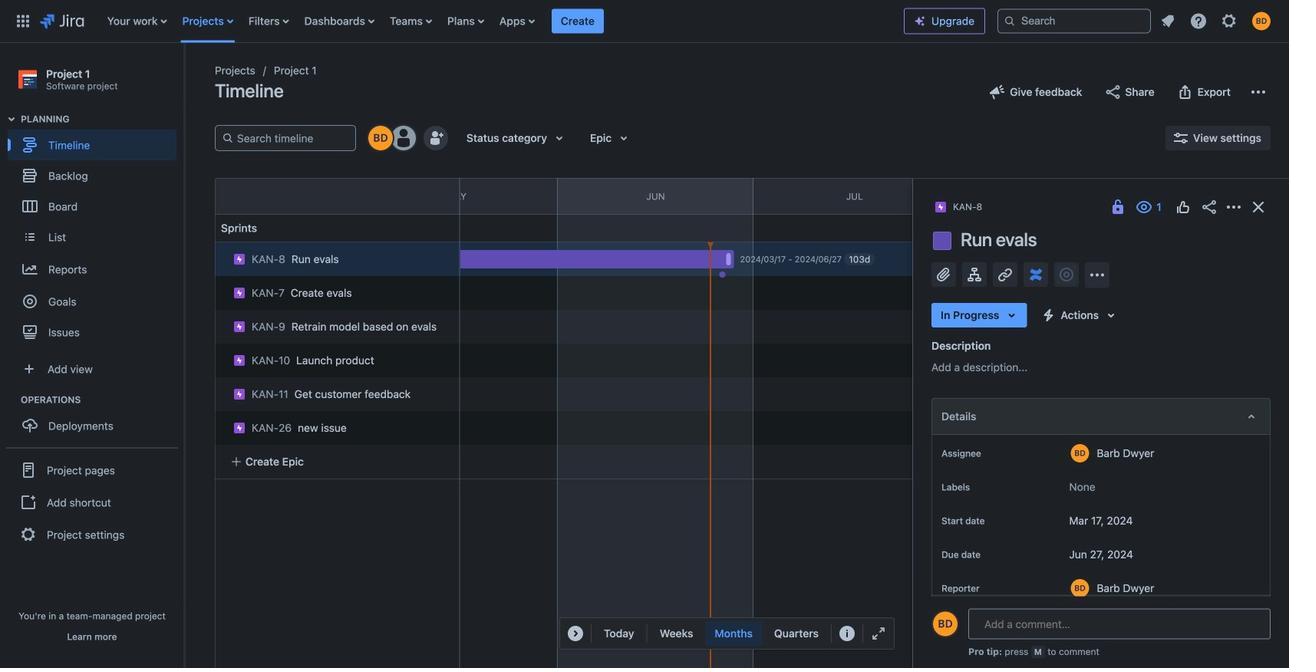 Task type: vqa. For each thing, say whether or not it's contained in the screenshot.
banner
yes



Task type: describe. For each thing, give the bounding box(es) containing it.
Add a comment… field
[[968, 609, 1271, 640]]

heading for group associated with "operations" image
[[21, 394, 183, 406]]

legend image
[[838, 625, 856, 643]]

1 column header from the left
[[160, 179, 356, 214]]

link goals image
[[1057, 266, 1076, 284]]

settings image
[[1220, 12, 1239, 30]]

help image
[[1189, 12, 1208, 30]]

planning image
[[2, 110, 21, 128]]

close image
[[1249, 198, 1268, 216]]

notifications image
[[1159, 12, 1177, 30]]

sidebar element
[[0, 43, 184, 668]]

details element
[[932, 398, 1271, 435]]

group for "operations" image
[[8, 394, 183, 446]]

1 horizontal spatial list
[[1154, 7, 1280, 35]]

add a child issue image
[[965, 266, 984, 284]]

add people image
[[427, 129, 445, 147]]

2 vertical spatial group
[[6, 448, 178, 557]]

group for planning image
[[8, 113, 183, 352]]

3 epic image from the top
[[233, 388, 246, 401]]

attach image
[[935, 266, 953, 284]]

2 epic image from the top
[[233, 355, 246, 367]]

appswitcher icon image
[[14, 12, 32, 30]]

1 epic image from the top
[[233, 321, 246, 333]]

project overview element
[[932, 623, 1271, 660]]

2 epic image from the top
[[233, 287, 246, 299]]



Task type: locate. For each thing, give the bounding box(es) containing it.
epic image
[[233, 253, 246, 266], [233, 287, 246, 299], [233, 388, 246, 401], [233, 422, 246, 434]]

your profile and settings image
[[1252, 12, 1271, 30]]

1 vertical spatial heading
[[21, 394, 183, 406]]

jira image
[[40, 12, 84, 30], [40, 12, 84, 30]]

banner
[[0, 0, 1289, 43]]

search image
[[1004, 15, 1016, 27]]

0 horizontal spatial column header
[[160, 179, 356, 214]]

2 column header from the left
[[956, 179, 1158, 214]]

column header
[[160, 179, 356, 214], [956, 179, 1158, 214]]

list item
[[552, 0, 604, 43]]

row header inside 'timeline' "grid"
[[215, 178, 460, 215]]

export icon image
[[1176, 83, 1195, 101]]

sidebar navigation image
[[167, 49, 201, 104]]

2 heading from the top
[[21, 394, 183, 406]]

row header
[[215, 178, 460, 215]]

enter full screen image
[[869, 625, 888, 643]]

0 horizontal spatial list
[[100, 0, 904, 43]]

goal image
[[23, 295, 37, 309]]

heading for planning image's group
[[21, 113, 183, 125]]

None search field
[[998, 9, 1151, 33]]

operations image
[[2, 391, 21, 409]]

1 vertical spatial group
[[8, 394, 183, 446]]

Search timeline text field
[[234, 126, 349, 150]]

1 heading from the top
[[21, 113, 183, 125]]

0 vertical spatial epic image
[[233, 321, 246, 333]]

heading
[[21, 113, 183, 125], [21, 394, 183, 406]]

4 epic image from the top
[[233, 422, 246, 434]]

epic image
[[233, 321, 246, 333], [233, 355, 246, 367]]

Search field
[[998, 9, 1151, 33]]

timeline grid
[[62, 178, 1289, 668]]

primary element
[[9, 0, 904, 43]]

list
[[100, 0, 904, 43], [1154, 7, 1280, 35]]

group
[[8, 113, 183, 352], [8, 394, 183, 446], [6, 448, 178, 557]]

0 vertical spatial heading
[[21, 113, 183, 125]]

1 epic image from the top
[[233, 253, 246, 266]]

timeline view to show as group
[[651, 622, 828, 646]]

1 horizontal spatial column header
[[956, 179, 1158, 214]]

1 vertical spatial epic image
[[233, 355, 246, 367]]

0 vertical spatial group
[[8, 113, 183, 352]]

cell
[[215, 242, 460, 276], [209, 272, 462, 310], [209, 305, 462, 344], [209, 339, 462, 378], [209, 373, 462, 411], [209, 407, 462, 445]]



